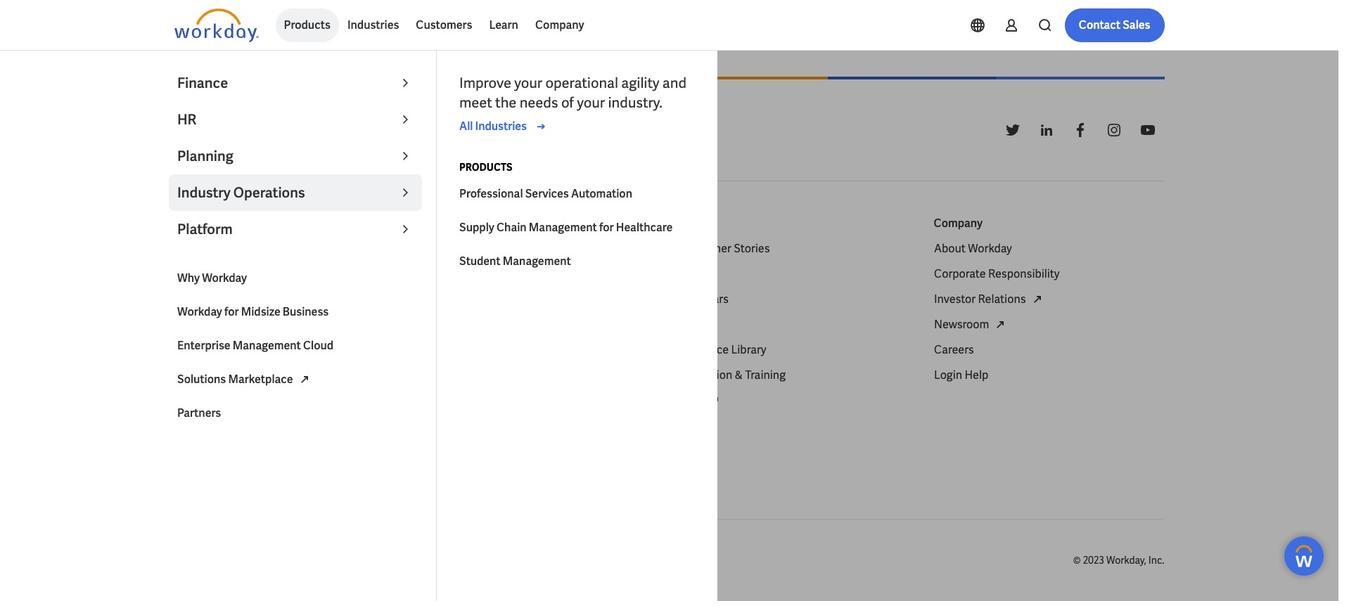 Task type: vqa. For each thing, say whether or not it's contained in the screenshot.
COOKIE PREFERENCES
no



Task type: describe. For each thing, give the bounding box(es) containing it.
corporate
[[934, 267, 986, 281]]

cloud for the top enterprise management cloud link
[[303, 338, 334, 353]]

technology link
[[427, 393, 486, 410]]

go to facebook image
[[1072, 122, 1089, 139]]

careers
[[934, 343, 974, 357]]

hr inside for hr link
[[193, 267, 208, 281]]

sales
[[1123, 18, 1151, 32]]

healthcare link
[[427, 266, 483, 283]]

resource
[[681, 343, 729, 357]]

hr inside hr dropdown button
[[177, 110, 197, 129]]

higher education
[[427, 292, 515, 307]]

relations
[[978, 292, 1026, 307]]

your privacy choices link
[[401, 554, 517, 568]]

for planning
[[174, 292, 238, 307]]

0 vertical spatial solutions marketplace link
[[169, 363, 422, 397]]

workday,
[[1107, 554, 1147, 567]]

1 vertical spatial why
[[174, 343, 196, 357]]

retail link
[[427, 367, 457, 384]]

© 2023 workday, inc.
[[1074, 554, 1165, 567]]

0 horizontal spatial opens in a new tab image
[[296, 371, 313, 388]]

inc.
[[1149, 554, 1165, 567]]

planning inside list
[[193, 292, 238, 307]]

0 vertical spatial why workday link
[[169, 262, 422, 295]]

learn
[[489, 18, 518, 32]]

enterprise management cloud for the top enterprise management cloud link
[[177, 338, 334, 353]]

0 vertical spatial solutions marketplace
[[177, 372, 293, 387]]

planning inside dropdown button
[[177, 147, 233, 165]]

list containing customer stories
[[681, 241, 911, 410]]

privacy
[[447, 554, 479, 567]]

services for improve your operational agility and meet the needs of your industry.
[[525, 186, 569, 201]]

industries button
[[339, 8, 408, 42]]

investor relations
[[934, 292, 1026, 307]]

education & training
[[681, 368, 786, 383]]

financial services link
[[427, 241, 519, 258]]

the
[[495, 94, 517, 112]]

enterprise management cloud for bottom enterprise management cloud link
[[174, 393, 330, 408]]

automation
[[571, 186, 633, 201]]

webinars
[[681, 292, 728, 307]]

corporate responsibility
[[934, 267, 1060, 281]]

products button
[[275, 8, 339, 42]]

0 vertical spatial why
[[177, 271, 200, 286]]

supply chain management for healthcare link
[[451, 211, 704, 245]]

your
[[425, 554, 445, 567]]

financial
[[427, 241, 473, 256]]

education inside 'link'
[[464, 292, 515, 307]]

public sector link
[[427, 342, 495, 359]]

resource library
[[681, 343, 766, 357]]

webinars link
[[681, 291, 728, 308]]

investor relations link
[[934, 291, 1046, 308]]

0 vertical spatial marketplace
[[228, 372, 293, 387]]

professional services automation
[[459, 186, 633, 201]]

agility
[[621, 74, 660, 92]]

and
[[663, 74, 687, 92]]

retail
[[427, 368, 457, 383]]

student management link
[[451, 245, 704, 279]]

0 vertical spatial for
[[599, 220, 614, 235]]

about workday link
[[934, 241, 1012, 258]]

customer
[[681, 241, 731, 256]]

2 vertical spatial services
[[551, 317, 595, 332]]

marketplace inside list
[[225, 419, 289, 433]]

for hr link
[[174, 266, 208, 283]]

of
[[561, 94, 574, 112]]

supply
[[459, 220, 494, 235]]

operational
[[546, 74, 618, 92]]

responsibility
[[988, 267, 1060, 281]]

workday up for planning
[[202, 271, 247, 286]]

contact sales link
[[1065, 8, 1165, 42]]

business for "workday for midsize business" link to the bottom
[[278, 368, 324, 383]]

for planning link
[[174, 291, 238, 308]]

business for topmost "workday for midsize business" link
[[283, 305, 329, 319]]

more
[[449, 419, 476, 433]]

partners
[[177, 406, 221, 421]]

meet
[[459, 94, 492, 112]]

login
[[934, 368, 962, 383]]

go to twitter image
[[1004, 122, 1021, 139]]

opens in a new tab image inside list
[[706, 393, 723, 410]]

management inside list
[[229, 393, 297, 408]]

1 vertical spatial education
[[681, 368, 732, 383]]

professional services automation link
[[451, 177, 704, 211]]

list for industries
[[427, 241, 658, 435]]

improve
[[459, 74, 511, 92]]

higher
[[427, 292, 462, 307]]

student management
[[459, 254, 571, 269]]

about workday
[[934, 241, 1012, 256]]

for for for planning
[[174, 292, 191, 307]]

workday up 'partners'
[[174, 368, 218, 383]]

business inside "professional & business services" link
[[503, 317, 549, 332]]

sector
[[461, 343, 495, 357]]

industry operations
[[177, 184, 305, 202]]

learn button
[[481, 8, 527, 42]]

higher education link
[[427, 291, 515, 308]]

professional & business services
[[427, 317, 595, 332]]

finance
[[177, 74, 228, 92]]

about
[[934, 241, 966, 256]]

investor
[[934, 292, 976, 307]]

platform for platform link
[[174, 317, 218, 332]]

industries inside list
[[478, 419, 529, 433]]

customer stories link
[[681, 241, 770, 258]]

choices
[[481, 554, 517, 567]]

supply chain management for healthcare
[[459, 220, 673, 235]]

public sector
[[427, 343, 495, 357]]

newsroom
[[934, 317, 989, 332]]

why workday inside list
[[174, 343, 242, 357]]

industries inside dropdown button
[[347, 18, 399, 32]]

library
[[731, 343, 766, 357]]

financial services
[[427, 241, 519, 256]]

healthcare inside supply chain management for healthcare link
[[616, 220, 673, 235]]

improve your operational agility and meet the needs of your industry.
[[459, 74, 687, 112]]

enterprise inside list
[[174, 393, 227, 408]]



Task type: locate. For each thing, give the bounding box(es) containing it.
0 vertical spatial workday for midsize business link
[[169, 295, 422, 329]]

1 vertical spatial solutions marketplace
[[174, 419, 289, 433]]

login help link
[[934, 367, 988, 384]]

for up for planning
[[174, 267, 191, 281]]

midsize for topmost "workday for midsize business" link
[[241, 305, 281, 319]]

0 vertical spatial services
[[525, 186, 569, 201]]

careers link
[[934, 342, 974, 359]]

customers button
[[408, 8, 481, 42]]

0 vertical spatial your
[[514, 74, 543, 92]]

professional down products
[[459, 186, 523, 201]]

0 vertical spatial opens in a new tab image
[[1029, 291, 1046, 308]]

hr down finance
[[177, 110, 197, 129]]

3 list from the left
[[681, 241, 911, 410]]

workday for midsize business
[[177, 305, 329, 319], [174, 368, 324, 383]]

student
[[459, 254, 501, 269]]

why workday link down platform link
[[174, 342, 242, 359]]

0 horizontal spatial products
[[174, 216, 221, 231]]

2 go to the homepage image from the top
[[174, 113, 259, 147]]

go to instagram image
[[1106, 122, 1123, 139]]

contact sales
[[1079, 18, 1151, 32]]

platform for platform dropdown button
[[177, 220, 233, 239]]

why workday link down platform dropdown button
[[169, 262, 422, 295]]

1 vertical spatial why workday
[[174, 343, 242, 357]]

0 vertical spatial workday for midsize business
[[177, 305, 329, 319]]

solutions
[[177, 372, 226, 387], [174, 419, 222, 433]]

marketplace right 'partners'
[[225, 419, 289, 433]]

1 vertical spatial for
[[174, 292, 191, 307]]

see more industries
[[427, 419, 529, 433]]

opens in a new tab image for newsroom
[[992, 317, 1009, 334]]

1 vertical spatial why workday link
[[174, 342, 242, 359]]

services down student management link
[[551, 317, 595, 332]]

company right learn
[[535, 18, 584, 32]]

professional up public sector
[[427, 317, 490, 332]]

2 list from the left
[[427, 241, 658, 435]]

0 vertical spatial midsize
[[241, 305, 281, 319]]

professional for professional services automation
[[459, 186, 523, 201]]

management
[[529, 220, 597, 235], [503, 254, 571, 269], [233, 338, 301, 353], [229, 393, 297, 408]]

1 vertical spatial enterprise
[[174, 393, 227, 408]]

1 vertical spatial midsize
[[237, 368, 276, 383]]

products up finance dropdown button
[[284, 18, 331, 32]]

1 vertical spatial solutions
[[174, 419, 222, 433]]

planning button
[[169, 138, 422, 174]]

1 horizontal spatial products
[[284, 18, 331, 32]]

0 vertical spatial professional
[[459, 186, 523, 201]]

professional for professional & business services
[[427, 317, 490, 332]]

industries up financial
[[427, 216, 479, 231]]

& for education
[[735, 368, 743, 383]]

resource library link
[[681, 342, 766, 359]]

platform inside platform dropdown button
[[177, 220, 233, 239]]

for down for hr link
[[174, 292, 191, 307]]

list containing about workday
[[934, 241, 1165, 384]]

products
[[284, 18, 331, 32], [174, 216, 221, 231]]

hr up for planning
[[193, 267, 208, 281]]

education up professional & business services
[[464, 292, 515, 307]]

hr
[[177, 110, 197, 129], [193, 267, 208, 281]]

industries right "products" dropdown button
[[347, 18, 399, 32]]

1 vertical spatial platform
[[174, 317, 218, 332]]

platform down industry
[[177, 220, 233, 239]]

list item
[[681, 266, 911, 291], [681, 317, 911, 342]]

opens in a new tab image
[[296, 371, 313, 388], [706, 393, 723, 410]]

0 horizontal spatial your
[[514, 74, 543, 92]]

platform button
[[169, 211, 422, 248]]

1 horizontal spatial opens in a new tab image
[[706, 393, 723, 410]]

industries right more at the bottom
[[478, 419, 529, 433]]

1 horizontal spatial education
[[681, 368, 732, 383]]

needs
[[520, 94, 558, 112]]

partners link
[[169, 397, 422, 431]]

0 horizontal spatial healthcare
[[427, 267, 483, 281]]

1 vertical spatial go to the homepage image
[[174, 113, 259, 147]]

enterprise management cloud
[[177, 338, 334, 353], [174, 393, 330, 408]]

services for products
[[476, 241, 519, 256]]

enterprise management cloud inside list
[[174, 393, 330, 408]]

0 vertical spatial enterprise management cloud link
[[169, 329, 422, 363]]

for right platform link
[[224, 305, 239, 319]]

why workday
[[177, 271, 247, 286], [174, 343, 242, 357]]

training
[[745, 368, 786, 383]]

finance button
[[169, 65, 422, 101]]

platform link
[[174, 317, 218, 334]]

see
[[427, 419, 447, 433]]

0 vertical spatial for
[[174, 267, 191, 281]]

your down operational in the left top of the page
[[577, 94, 605, 112]]

1 vertical spatial marketplace
[[225, 419, 289, 433]]

for down automation
[[599, 220, 614, 235]]

all
[[459, 119, 473, 134]]

industry operations button
[[169, 174, 422, 211]]

industry.
[[608, 94, 663, 112]]

0 vertical spatial platform
[[177, 220, 233, 239]]

midsize for "workday for midsize business" link to the bottom
[[237, 368, 276, 383]]

list for company
[[934, 241, 1165, 384]]

& for professional
[[493, 317, 501, 332]]

login help
[[934, 368, 988, 383]]

services
[[525, 186, 569, 201], [476, 241, 519, 256], [551, 317, 595, 332]]

platform down for planning link
[[174, 317, 218, 332]]

planning up industry
[[177, 147, 233, 165]]

services down chain
[[476, 241, 519, 256]]

0 vertical spatial company
[[535, 18, 584, 32]]

go to the homepage image
[[174, 8, 259, 42], [174, 113, 259, 147]]

0 vertical spatial &
[[493, 317, 501, 332]]

company inside dropdown button
[[535, 18, 584, 32]]

opens in a new tab image down responsibility
[[1029, 291, 1046, 308]]

0 vertical spatial solutions
[[177, 372, 226, 387]]

customers
[[416, 18, 472, 32]]

1 list from the left
[[174, 241, 405, 486]]

opens in a new tab image
[[1029, 291, 1046, 308], [992, 317, 1009, 334]]

list item up "library"
[[681, 317, 911, 342]]

workday up corporate responsibility at the top right of page
[[968, 241, 1012, 256]]

1 vertical spatial solutions marketplace link
[[174, 418, 309, 435]]

why down platform link
[[174, 343, 196, 357]]

why up for planning
[[177, 271, 200, 286]]

0 vertical spatial go to the homepage image
[[174, 8, 259, 42]]

healthcare
[[616, 220, 673, 235], [427, 267, 483, 281]]

0 horizontal spatial education
[[464, 292, 515, 307]]

1 vertical spatial enterprise management cloud link
[[174, 393, 330, 410]]

midsize up partners link
[[237, 368, 276, 383]]

1 vertical spatial planning
[[193, 292, 238, 307]]

0 horizontal spatial company
[[535, 18, 584, 32]]

1 horizontal spatial company
[[934, 216, 983, 231]]

opens in a new tab image down education & training link
[[706, 393, 723, 410]]

0 vertical spatial hr
[[177, 110, 197, 129]]

1 horizontal spatial healthcare
[[616, 220, 673, 235]]

all industries
[[459, 119, 527, 134]]

0 vertical spatial cloud
[[303, 338, 334, 353]]

& up sector
[[493, 317, 501, 332]]

0 vertical spatial enterprise
[[177, 338, 231, 353]]

products
[[459, 161, 513, 174]]

1 for from the top
[[174, 267, 191, 281]]

stories
[[734, 241, 770, 256]]

newsroom link
[[934, 317, 1009, 334]]

company
[[535, 18, 584, 32], [934, 216, 983, 231]]

2 for from the top
[[174, 292, 191, 307]]

0 horizontal spatial &
[[493, 317, 501, 332]]

why
[[177, 271, 200, 286], [174, 343, 196, 357]]

1 vertical spatial hr
[[193, 267, 208, 281]]

operations
[[233, 184, 305, 202]]

1 vertical spatial list item
[[681, 317, 911, 342]]

list containing financial services
[[427, 241, 658, 435]]

workday for midsize business for "workday for midsize business" link to the bottom
[[174, 368, 324, 383]]

midsize inside list
[[237, 368, 276, 383]]

1 horizontal spatial your
[[577, 94, 605, 112]]

1 vertical spatial for
[[224, 305, 239, 319]]

opens in a new tab image for investor relations
[[1029, 291, 1046, 308]]

1 vertical spatial products
[[174, 216, 221, 231]]

services up 'supply chain management for healthcare'
[[525, 186, 569, 201]]

workday
[[968, 241, 1012, 256], [202, 271, 247, 286], [177, 305, 222, 319], [198, 343, 242, 357], [174, 368, 218, 383]]

1 vertical spatial services
[[476, 241, 519, 256]]

1 vertical spatial healthcare
[[427, 267, 483, 281]]

professional inside list
[[427, 317, 490, 332]]

products inside dropdown button
[[284, 18, 331, 32]]

contact
[[1079, 18, 1121, 32]]

0 vertical spatial healthcare
[[616, 220, 673, 235]]

0 vertical spatial education
[[464, 292, 515, 307]]

business
[[283, 305, 329, 319], [503, 317, 549, 332], [278, 368, 324, 383]]

help
[[965, 368, 988, 383]]

why workday down platform link
[[174, 343, 242, 357]]

1 go to the homepage image from the top
[[174, 8, 259, 42]]

midsize right for planning link
[[241, 305, 281, 319]]

why workday up for planning
[[177, 271, 247, 286]]

solutions marketplace link inside list
[[174, 418, 309, 435]]

why workday link
[[169, 262, 422, 295], [174, 342, 242, 359]]

education
[[464, 292, 515, 307], [681, 368, 732, 383]]

your up "needs"
[[514, 74, 543, 92]]

healthcare down automation
[[616, 220, 673, 235]]

0 vertical spatial enterprise management cloud
[[177, 338, 334, 353]]

education down resource
[[681, 368, 732, 383]]

hr button
[[169, 101, 422, 138]]

1 vertical spatial your
[[577, 94, 605, 112]]

0 vertical spatial why workday
[[177, 271, 247, 286]]

solutions marketplace link
[[169, 363, 422, 397], [174, 418, 309, 435]]

customer stories
[[681, 241, 770, 256]]

education & training link
[[681, 367, 786, 384]]

0 vertical spatial products
[[284, 18, 331, 32]]

1 horizontal spatial opens in a new tab image
[[1029, 291, 1046, 308]]

cloud inside list
[[300, 393, 330, 408]]

go to linkedin image
[[1038, 122, 1055, 139]]

workday for midsize business inside list
[[174, 368, 324, 383]]

professional
[[459, 186, 523, 201], [427, 317, 490, 332]]

1 vertical spatial workday for midsize business
[[174, 368, 324, 383]]

go to the homepage image down finance
[[174, 113, 259, 147]]

list item down stories
[[681, 266, 911, 291]]

solutions marketplace inside list
[[174, 419, 289, 433]]

workday down for hr link
[[177, 305, 222, 319]]

planning up platform link
[[193, 292, 238, 307]]

healthcare inside list
[[427, 267, 483, 281]]

1 vertical spatial workday for midsize business link
[[174, 367, 324, 384]]

opens in a new tab image up partners link
[[296, 371, 313, 388]]

1 vertical spatial cloud
[[300, 393, 330, 408]]

solutions inside list
[[174, 419, 222, 433]]

workday for midsize business for topmost "workday for midsize business" link
[[177, 305, 329, 319]]

healthcare down financial
[[427, 267, 483, 281]]

list containing for hr
[[174, 241, 405, 486]]

1 vertical spatial professional
[[427, 317, 490, 332]]

for inside list
[[221, 368, 235, 383]]

4 list from the left
[[934, 241, 1165, 384]]

0 vertical spatial planning
[[177, 147, 233, 165]]

enterprise
[[177, 338, 231, 353], [174, 393, 227, 408]]

0 vertical spatial list item
[[681, 266, 911, 291]]

0 horizontal spatial opens in a new tab image
[[992, 317, 1009, 334]]

1 vertical spatial opens in a new tab image
[[992, 317, 1009, 334]]

corporate responsibility link
[[934, 266, 1060, 283]]

1 list item from the top
[[681, 266, 911, 291]]

go to youtube image
[[1139, 122, 1156, 139]]

1 horizontal spatial &
[[735, 368, 743, 383]]

marketplace up partners link
[[228, 372, 293, 387]]

cloud for bottom enterprise management cloud link
[[300, 393, 330, 408]]

industry
[[177, 184, 231, 202]]

for for for hr
[[174, 267, 191, 281]]

1 vertical spatial &
[[735, 368, 743, 383]]

company up about
[[934, 216, 983, 231]]

for hr
[[174, 267, 208, 281]]

1 vertical spatial opens in a new tab image
[[706, 393, 723, 410]]

2 list item from the top
[[681, 317, 911, 342]]

all industries link
[[459, 118, 549, 135]]

public
[[427, 343, 459, 357]]

2 vertical spatial for
[[221, 368, 235, 383]]

go to the homepage image up finance
[[174, 8, 259, 42]]

&
[[493, 317, 501, 332], [735, 368, 743, 383]]

your
[[514, 74, 543, 92], [577, 94, 605, 112]]

industries down the the
[[475, 119, 527, 134]]

0 vertical spatial opens in a new tab image
[[296, 371, 313, 388]]

©
[[1074, 554, 1081, 567]]

for up 'partners'
[[221, 368, 235, 383]]

workday down platform link
[[198, 343, 242, 357]]

1 vertical spatial company
[[934, 216, 983, 231]]

chain
[[497, 220, 527, 235]]

list
[[174, 241, 405, 486], [427, 241, 658, 435], [681, 241, 911, 410], [934, 241, 1165, 384]]

professional & business services link
[[427, 317, 595, 334]]

& left training
[[735, 368, 743, 383]]

2023
[[1083, 554, 1105, 567]]

technology
[[427, 393, 486, 408]]

your privacy choices
[[425, 554, 517, 567]]

1 vertical spatial enterprise management cloud
[[174, 393, 330, 408]]

list for products
[[174, 241, 405, 486]]

products down industry
[[174, 216, 221, 231]]

platform inside list
[[174, 317, 218, 332]]

opens in a new tab image down 'relations'
[[992, 317, 1009, 334]]

industries
[[347, 18, 399, 32], [475, 119, 527, 134], [427, 216, 479, 231], [478, 419, 529, 433]]



